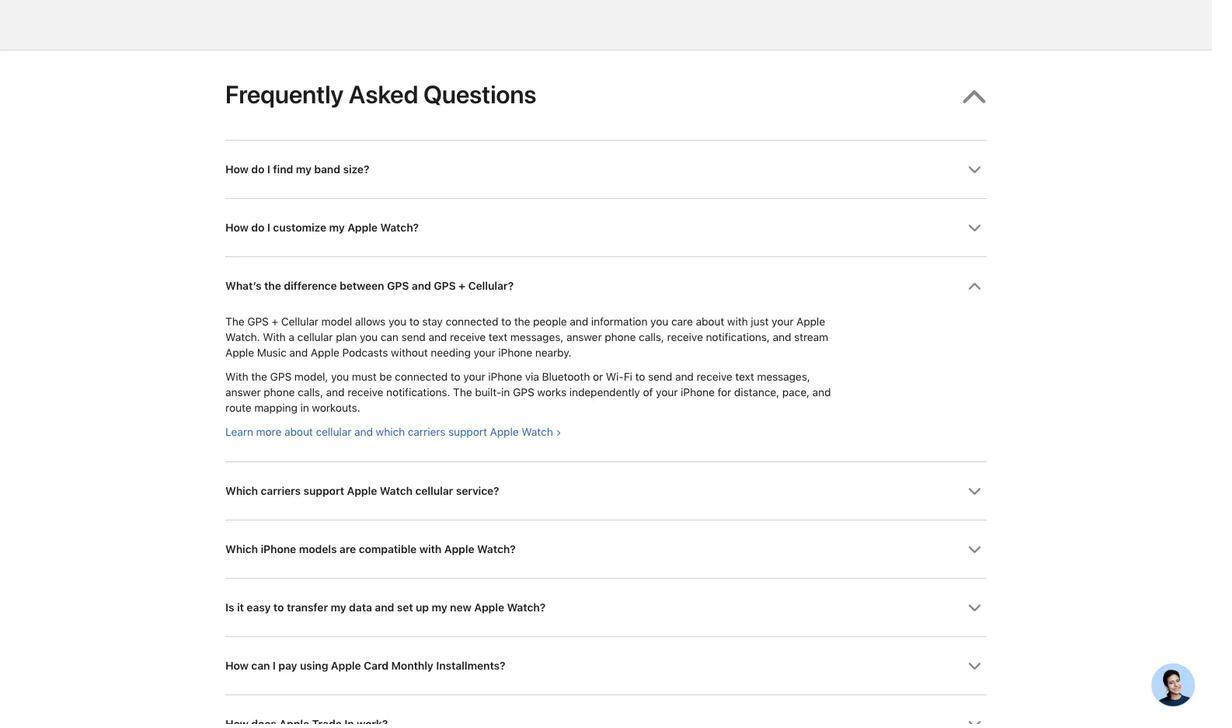 Task type: describe. For each thing, give the bounding box(es) containing it.
model,
[[295, 371, 328, 384]]

the inside 'with the gps model, you must be connected to your iphone via bluetooth or wi-fi to send and receive text messages, answer phone calls, and receive notifications. the built-in gps works independently of your iphone for distance, pace, and route mapping in workouts.'
[[453, 386, 472, 399]]

your right needing
[[474, 346, 496, 360]]

information
[[591, 315, 648, 328]]

how do i find my band size? button
[[225, 141, 987, 199]]

watch
[[380, 485, 413, 498]]

connected inside the gps + cellular model allows you to stay connected to the people and information you care about with just your apple watch. with a cellular plan you can send and receive text messages, answer phone calls, receive notifications, and stream apple music and apple podcasts without needing your iphone nearby.
[[446, 315, 499, 328]]

and inside dropdown button
[[412, 280, 431, 293]]

do for customize
[[251, 221, 265, 235]]

my right "up"
[[432, 602, 448, 615]]

your right the just
[[772, 315, 794, 328]]

it
[[237, 602, 244, 615]]

which iphone models are compatible with apple watch? button
[[225, 521, 987, 579]]

apple left the watch
[[347, 485, 377, 498]]

and down stay
[[429, 331, 447, 344]]

and right pace,
[[813, 386, 831, 399]]

without
[[391, 346, 428, 360]]

learn more about cellular and which carriers support apple watch link
[[225, 426, 561, 439]]

size?
[[343, 163, 369, 176]]

just
[[751, 315, 769, 328]]

my left data
[[331, 602, 346, 615]]

installments?
[[436, 660, 506, 673]]

0 vertical spatial watch?
[[380, 221, 419, 235]]

0 horizontal spatial in
[[300, 402, 309, 415]]

which carriers support apple watch cellular service?
[[225, 485, 499, 498]]

receive down the must
[[348, 386, 384, 399]]

via
[[525, 371, 539, 384]]

you left care on the top right of page
[[651, 315, 669, 328]]

how do i find my band size?
[[225, 163, 369, 176]]

care
[[672, 315, 693, 328]]

stream
[[795, 331, 829, 344]]

are
[[340, 543, 356, 557]]

frequently asked questions
[[225, 80, 537, 109]]

independently
[[570, 386, 640, 399]]

send inside 'with the gps model, you must be connected to your iphone via bluetooth or wi-fi to send and receive text messages, answer phone calls, and receive notifications. the built-in gps works independently of your iphone for distance, pace, and route mapping in workouts.'
[[648, 371, 673, 384]]

how for how do i find my band size?
[[225, 163, 249, 176]]

which for which iphone models are compatible with apple watch?
[[225, 543, 258, 557]]

what's the difference between gps and gps + cellular? button
[[225, 258, 987, 315]]

with inside dropdown button
[[420, 543, 442, 557]]

my right customize
[[329, 221, 345, 235]]

with inside 'with the gps model, you must be connected to your iphone via bluetooth or wi-fi to send and receive text messages, answer phone calls, and receive notifications. the built-in gps works independently of your iphone for distance, pace, and route mapping in workouts.'
[[225, 371, 248, 384]]

customize
[[273, 221, 327, 235]]

apple up stream
[[797, 315, 826, 328]]

of
[[643, 386, 653, 399]]

new
[[450, 602, 472, 615]]

learn
[[225, 426, 253, 439]]

answer inside 'with the gps model, you must be connected to your iphone via bluetooth or wi-fi to send and receive text messages, answer phone calls, and receive notifications. the built-in gps works independently of your iphone for distance, pace, and route mapping in workouts.'
[[225, 386, 261, 399]]

can inside the gps + cellular model allows you to stay connected to the people and information you care about with just your apple watch. with a cellular plan you can send and receive text messages, answer phone calls, receive notifications, and stream apple music and apple podcasts without needing your iphone nearby.
[[381, 331, 399, 344]]

gps down 'music'
[[270, 371, 292, 384]]

using
[[300, 660, 328, 673]]

to down cellular?
[[502, 315, 511, 328]]

music
[[257, 346, 287, 360]]

+ inside the gps + cellular model allows you to stay connected to the people and information you care about with just your apple watch. with a cellular plan you can send and receive text messages, answer phone calls, receive notifications, and stream apple music and apple podcasts without needing your iphone nearby.
[[272, 315, 278, 328]]

can inside dropdown button
[[251, 660, 270, 673]]

text inside 'with the gps model, you must be connected to your iphone via bluetooth or wi-fi to send and receive text messages, answer phone calls, and receive notifications. the built-in gps works independently of your iphone for distance, pace, and route mapping in workouts.'
[[736, 371, 755, 384]]

fi
[[624, 371, 633, 384]]

calls, inside the gps + cellular model allows you to stay connected to the people and information you care about with just your apple watch. with a cellular plan you can send and receive text messages, answer phone calls, receive notifications, and stream apple music and apple podcasts without needing your iphone nearby.
[[639, 331, 665, 344]]

model
[[322, 315, 352, 328]]

how for how can i pay using apple card monthly installments?
[[225, 660, 249, 673]]

needing
[[431, 346, 471, 360]]

cellular
[[281, 315, 319, 328]]

route
[[225, 402, 251, 415]]

you right the allows
[[389, 315, 407, 328]]

0 vertical spatial in
[[502, 386, 510, 399]]

5 chevrondown image from the top
[[969, 719, 982, 725]]

works
[[537, 386, 567, 399]]

to left stay
[[409, 315, 419, 328]]

carriers inside the which carriers support apple watch cellular service? dropdown button
[[261, 485, 301, 498]]

1 vertical spatial cellular
[[316, 426, 352, 439]]

how can i pay using apple card monthly installments?
[[225, 660, 506, 673]]

be
[[380, 371, 392, 384]]

apple watch
[[490, 426, 553, 439]]

service?
[[456, 485, 499, 498]]

about inside the gps + cellular model allows you to stay connected to the people and information you care about with just your apple watch. with a cellular plan you can send and receive text messages, answer phone calls, receive notifications, and stream apple music and apple podcasts without needing your iphone nearby.
[[696, 315, 725, 328]]

what's the difference between gps and gps + cellular?
[[225, 280, 514, 293]]

podcasts
[[342, 346, 388, 360]]

to right fi
[[636, 371, 645, 384]]

you down the allows
[[360, 331, 378, 344]]

or
[[593, 371, 603, 384]]

between
[[340, 280, 384, 293]]

pay
[[279, 660, 297, 673]]

and up 'workouts.'
[[326, 386, 345, 399]]

data
[[349, 602, 372, 615]]

distance,
[[735, 386, 780, 399]]

difference
[[284, 280, 337, 293]]

easy
[[247, 602, 271, 615]]

compatible
[[359, 543, 417, 557]]

messages, inside the gps + cellular model allows you to stay connected to the people and information you care about with just your apple watch. with a cellular plan you can send and receive text messages, answer phone calls, receive notifications, and stream apple music and apple podcasts without needing your iphone nearby.
[[511, 331, 564, 344]]

phone inside the gps + cellular model allows you to stay connected to the people and information you care about with just your apple watch. with a cellular plan you can send and receive text messages, answer phone calls, receive notifications, and stream apple music and apple podcasts without needing your iphone nearby.
[[605, 331, 636, 344]]

what's
[[225, 280, 262, 293]]

transfer
[[287, 602, 328, 615]]

my right find
[[296, 163, 312, 176]]

people
[[533, 315, 567, 328]]

iphone inside the gps + cellular model allows you to stay connected to the people and information you care about with just your apple watch. with a cellular plan you can send and receive text messages, answer phone calls, receive notifications, and stream apple music and apple podcasts without needing your iphone nearby.
[[499, 346, 533, 360]]

how for how do i customize my apple watch?
[[225, 221, 249, 235]]

apple inside 'dropdown button'
[[474, 602, 505, 615]]

apple down watch.
[[225, 346, 254, 360]]

built-
[[475, 386, 502, 399]]

send inside the gps + cellular model allows you to stay connected to the people and information you care about with just your apple watch. with a cellular plan you can send and receive text messages, answer phone calls, receive notifications, and stream apple music and apple podcasts without needing your iphone nearby.
[[402, 331, 426, 344]]

and left which
[[355, 426, 373, 439]]

apple left the card
[[331, 660, 361, 673]]

gps down via at the left of the page
[[513, 386, 535, 399]]

the inside the gps + cellular model allows you to stay connected to the people and information you care about with just your apple watch. with a cellular plan you can send and receive text messages, answer phone calls, receive notifications, and stream apple music and apple podcasts without needing your iphone nearby.
[[514, 315, 530, 328]]

plan
[[336, 331, 357, 344]]

text inside the gps + cellular model allows you to stay connected to the people and information you care about with just your apple watch. with a cellular plan you can send and receive text messages, answer phone calls, receive notifications, and stream apple music and apple podcasts without needing your iphone nearby.
[[489, 331, 508, 344]]

apple up between
[[348, 221, 378, 235]]

asked
[[349, 80, 419, 109]]

do for find
[[251, 163, 265, 176]]

which iphone models are compatible with apple watch?
[[225, 543, 516, 557]]



Task type: vqa. For each thing, say whether or not it's contained in the screenshot.
upgrade.
no



Task type: locate. For each thing, give the bounding box(es) containing it.
1 horizontal spatial +
[[459, 280, 466, 293]]

to down needing
[[451, 371, 461, 384]]

send up without
[[402, 331, 426, 344]]

chevrondown image inside how do i customize my apple watch? dropdown button
[[969, 222, 982, 235]]

1 vertical spatial the
[[514, 315, 530, 328]]

3 chevrondown image from the top
[[969, 660, 982, 674]]

watch? right new
[[507, 602, 546, 615]]

2 vertical spatial the
[[251, 371, 267, 384]]

1 vertical spatial text
[[736, 371, 755, 384]]

0 horizontal spatial can
[[251, 660, 270, 673]]

gps up watch.
[[247, 315, 269, 328]]

1 vertical spatial phone
[[264, 386, 295, 399]]

about
[[696, 315, 725, 328], [285, 426, 313, 439]]

0 vertical spatial text
[[489, 331, 508, 344]]

1 do from the top
[[251, 163, 265, 176]]

gps right between
[[387, 280, 409, 293]]

0 horizontal spatial with
[[225, 371, 248, 384]]

1 vertical spatial messages,
[[757, 371, 811, 384]]

0 horizontal spatial calls,
[[298, 386, 323, 399]]

send up of
[[648, 371, 673, 384]]

apple right new
[[474, 602, 505, 615]]

with the gps model, you must be connected to your iphone via bluetooth or wi-fi to send and receive text messages, answer phone calls, and receive notifications. the built-in gps works independently of your iphone for distance, pace, and route mapping in workouts.
[[225, 371, 831, 415]]

1 horizontal spatial answer
[[567, 331, 602, 344]]

receive down care on the top right of page
[[667, 331, 703, 344]]

1 which from the top
[[225, 485, 258, 498]]

0 horizontal spatial the
[[225, 315, 244, 328]]

models
[[299, 543, 337, 557]]

can left "pay"
[[251, 660, 270, 673]]

which carriers support apple watch cellular service? button
[[225, 463, 987, 520]]

2 vertical spatial how
[[225, 660, 249, 673]]

your right of
[[656, 386, 678, 399]]

0 vertical spatial answer
[[567, 331, 602, 344]]

support inside dropdown button
[[304, 485, 344, 498]]

and left stream
[[773, 331, 792, 344]]

more
[[256, 426, 282, 439]]

iphone left models
[[261, 543, 296, 557]]

text up distance,
[[736, 371, 755, 384]]

band
[[314, 163, 340, 176]]

you left the must
[[331, 371, 349, 384]]

about right care on the top right of page
[[696, 315, 725, 328]]

the
[[225, 315, 244, 328], [453, 386, 472, 399]]

messages, down people
[[511, 331, 564, 344]]

cellular down cellular
[[297, 331, 333, 344]]

and down care on the top right of page
[[676, 371, 694, 384]]

0 vertical spatial how
[[225, 163, 249, 176]]

1 vertical spatial how
[[225, 221, 249, 235]]

chevrondown image for watch?
[[969, 544, 982, 557]]

2 vertical spatial watch?
[[507, 602, 546, 615]]

apple up new
[[444, 543, 475, 557]]

1 vertical spatial do
[[251, 221, 265, 235]]

0 vertical spatial which
[[225, 485, 258, 498]]

0 horizontal spatial with
[[420, 543, 442, 557]]

1 vertical spatial can
[[251, 660, 270, 673]]

allows
[[355, 315, 386, 328]]

1 horizontal spatial with
[[728, 315, 748, 328]]

with
[[263, 331, 286, 344], [225, 371, 248, 384]]

0 horizontal spatial +
[[272, 315, 278, 328]]

i left "pay"
[[273, 660, 276, 673]]

about right more
[[285, 426, 313, 439]]

0 horizontal spatial answer
[[225, 386, 261, 399]]

the inside dropdown button
[[264, 280, 281, 293]]

which
[[225, 485, 258, 498], [225, 543, 258, 557]]

with up route
[[225, 371, 248, 384]]

monthly
[[391, 660, 434, 673]]

how inside how do i customize my apple watch? dropdown button
[[225, 221, 249, 235]]

cellular?
[[468, 280, 514, 293]]

iphone up via at the left of the page
[[499, 346, 533, 360]]

1 how from the top
[[225, 163, 249, 176]]

phone up mapping
[[264, 386, 295, 399]]

i for find
[[267, 163, 270, 176]]

1 vertical spatial in
[[300, 402, 309, 415]]

the for connected
[[251, 371, 267, 384]]

0 vertical spatial messages,
[[511, 331, 564, 344]]

2 do from the top
[[251, 221, 265, 235]]

your
[[772, 315, 794, 328], [474, 346, 496, 360], [464, 371, 486, 384], [656, 386, 678, 399]]

i for pay
[[273, 660, 276, 673]]

1 vertical spatial support
[[304, 485, 344, 498]]

answer up nearby.
[[567, 331, 602, 344]]

cellular
[[297, 331, 333, 344], [316, 426, 352, 439], [415, 485, 453, 498]]

you
[[389, 315, 407, 328], [651, 315, 669, 328], [360, 331, 378, 344], [331, 371, 349, 384]]

and up stay
[[412, 280, 431, 293]]

1 horizontal spatial send
[[648, 371, 673, 384]]

is
[[225, 602, 234, 615]]

card
[[364, 660, 389, 673]]

i for customize
[[267, 221, 270, 235]]

chevrondown image for and
[[969, 602, 982, 615]]

carriers right which
[[408, 426, 446, 439]]

0 vertical spatial do
[[251, 163, 265, 176]]

which
[[376, 426, 405, 439]]

is it easy to transfer my data and set up my new apple watch?
[[225, 602, 546, 615]]

2 vertical spatial chevrondown image
[[969, 660, 982, 674]]

nearby.
[[535, 346, 572, 360]]

1 horizontal spatial with
[[263, 331, 286, 344]]

messages, inside 'with the gps model, you must be connected to your iphone via bluetooth or wi-fi to send and receive text messages, answer phone calls, and receive notifications. the built-in gps works independently of your iphone for distance, pace, and route mapping in workouts.'
[[757, 371, 811, 384]]

+ left cellular?
[[459, 280, 466, 293]]

1 vertical spatial carriers
[[261, 485, 301, 498]]

1 vertical spatial send
[[648, 371, 673, 384]]

iphone
[[499, 346, 533, 360], [488, 371, 522, 384], [681, 386, 715, 399], [261, 543, 296, 557]]

watch.
[[225, 331, 260, 344]]

list
[[225, 140, 987, 725]]

0 vertical spatial send
[[402, 331, 426, 344]]

4 chevrondown image from the top
[[969, 602, 982, 615]]

chevrondown image inside how can i pay using apple card monthly installments? dropdown button
[[969, 660, 982, 674]]

with up notifications,
[[728, 315, 748, 328]]

send
[[402, 331, 426, 344], [648, 371, 673, 384]]

chevrondown image
[[969, 164, 982, 177], [969, 222, 982, 235], [969, 660, 982, 674]]

chevrondown image inside how do i find my band size? dropdown button
[[969, 164, 982, 177]]

with right compatible
[[420, 543, 442, 557]]

text down cellular?
[[489, 331, 508, 344]]

iphone left for
[[681, 386, 715, 399]]

1 chevrondown image from the top
[[969, 280, 982, 293]]

chevrondown image for how do i customize my apple watch?
[[969, 222, 982, 235]]

0 vertical spatial can
[[381, 331, 399, 344]]

answer inside the gps + cellular model allows you to stay connected to the people and information you care about with just your apple watch. with a cellular plan you can send and receive text messages, answer phone calls, receive notifications, and stream apple music and apple podcasts without needing your iphone nearby.
[[567, 331, 602, 344]]

set
[[397, 602, 413, 615]]

text
[[489, 331, 508, 344], [736, 371, 755, 384]]

+
[[459, 280, 466, 293], [272, 315, 278, 328]]

i left find
[[267, 163, 270, 176]]

how do i customize my apple watch?
[[225, 221, 419, 235]]

i
[[267, 163, 270, 176], [267, 221, 270, 235], [273, 660, 276, 673]]

do
[[251, 163, 265, 176], [251, 221, 265, 235]]

how left "pay"
[[225, 660, 249, 673]]

1 horizontal spatial text
[[736, 371, 755, 384]]

1 vertical spatial i
[[267, 221, 270, 235]]

how do i customize my apple watch? button
[[225, 199, 987, 257]]

chevrondown image
[[969, 280, 982, 293], [969, 485, 982, 499], [969, 544, 982, 557], [969, 602, 982, 615], [969, 719, 982, 725]]

your up built- on the left bottom of page
[[464, 371, 486, 384]]

chevrondown image inside the which carriers support apple watch cellular service? dropdown button
[[969, 485, 982, 499]]

how
[[225, 163, 249, 176], [225, 221, 249, 235], [225, 660, 249, 673]]

cellular inside dropdown button
[[415, 485, 453, 498]]

0 horizontal spatial send
[[402, 331, 426, 344]]

and down a at the left top of the page
[[289, 346, 308, 360]]

mapping
[[254, 402, 298, 415]]

chevrondown image inside is it easy to transfer my data and set up my new apple watch? 'dropdown button'
[[969, 602, 982, 615]]

1 vertical spatial which
[[225, 543, 258, 557]]

receive
[[450, 331, 486, 344], [667, 331, 703, 344], [697, 371, 733, 384], [348, 386, 384, 399]]

0 vertical spatial the
[[225, 315, 244, 328]]

1 vertical spatial calls,
[[298, 386, 323, 399]]

1 vertical spatial about
[[285, 426, 313, 439]]

gps inside the gps + cellular model allows you to stay connected to the people and information you care about with just your apple watch. with a cellular plan you can send and receive text messages, answer phone calls, receive notifications, and stream apple music and apple podcasts without needing your iphone nearby.
[[247, 315, 269, 328]]

notifications,
[[706, 331, 770, 344]]

answer
[[567, 331, 602, 344], [225, 386, 261, 399]]

with inside the gps + cellular model allows you to stay connected to the people and information you care about with just your apple watch. with a cellular plan you can send and receive text messages, answer phone calls, receive notifications, and stream apple music and apple podcasts without needing your iphone nearby.
[[263, 331, 286, 344]]

chevrondown image for how can i pay using apple card monthly installments?
[[969, 660, 982, 674]]

0 vertical spatial connected
[[446, 315, 499, 328]]

0 vertical spatial chevrondown image
[[969, 164, 982, 177]]

0 vertical spatial about
[[696, 315, 725, 328]]

connected up needing
[[446, 315, 499, 328]]

gps up stay
[[434, 280, 456, 293]]

chevrondown image inside what's the difference between gps and gps + cellular? dropdown button
[[969, 280, 982, 293]]

up
[[416, 602, 429, 615]]

apple
[[348, 221, 378, 235], [797, 315, 826, 328], [225, 346, 254, 360], [311, 346, 340, 360], [347, 485, 377, 498], [444, 543, 475, 557], [474, 602, 505, 615], [331, 660, 361, 673]]

iphone inside dropdown button
[[261, 543, 296, 557]]

1 horizontal spatial phone
[[605, 331, 636, 344]]

1 vertical spatial connected
[[395, 371, 448, 384]]

chevrondown image inside which iphone models are compatible with apple watch? dropdown button
[[969, 544, 982, 557]]

calls, inside 'with the gps model, you must be connected to your iphone via bluetooth or wi-fi to send and receive text messages, answer phone calls, and receive notifications. the built-in gps works independently of your iphone for distance, pace, and route mapping in workouts.'
[[298, 386, 323, 399]]

answer up route
[[225, 386, 261, 399]]

bluetooth
[[542, 371, 590, 384]]

list containing how do i find my band size?
[[225, 140, 987, 725]]

apple down plan
[[311, 346, 340, 360]]

1 vertical spatial the
[[453, 386, 472, 399]]

how inside how can i pay using apple card monthly installments? dropdown button
[[225, 660, 249, 673]]

can down the allows
[[381, 331, 399, 344]]

1 vertical spatial with
[[420, 543, 442, 557]]

0 vertical spatial with
[[263, 331, 286, 344]]

gps
[[387, 280, 409, 293], [434, 280, 456, 293], [247, 315, 269, 328], [270, 371, 292, 384], [513, 386, 535, 399]]

list item containing what's the difference between gps and gps + cellular?
[[225, 257, 987, 462]]

is it easy to transfer my data and set up my new apple watch? button
[[225, 579, 987, 637]]

cellular right the watch
[[415, 485, 453, 498]]

and right people
[[570, 315, 589, 328]]

which down the learn
[[225, 485, 258, 498]]

0 vertical spatial +
[[459, 280, 466, 293]]

find
[[273, 163, 293, 176]]

0 vertical spatial carriers
[[408, 426, 446, 439]]

1 horizontal spatial carriers
[[408, 426, 446, 439]]

watch? down service?
[[477, 543, 516, 557]]

do left find
[[251, 163, 265, 176]]

for
[[718, 386, 732, 399]]

support
[[449, 426, 487, 439], [304, 485, 344, 498]]

phone
[[605, 331, 636, 344], [264, 386, 295, 399]]

1 vertical spatial chevrondown image
[[969, 222, 982, 235]]

and left set
[[375, 602, 394, 615]]

how inside how do i find my band size? dropdown button
[[225, 163, 249, 176]]

2 chevrondown image from the top
[[969, 485, 982, 499]]

phone down information
[[605, 331, 636, 344]]

which up it
[[225, 543, 258, 557]]

the gps + cellular model allows you to stay connected to the people and information you care about with just your apple watch. with a cellular plan you can send and receive text messages, answer phone calls, receive notifications, and stream apple music and apple podcasts without needing your iphone nearby.
[[225, 315, 829, 360]]

1 horizontal spatial calls,
[[639, 331, 665, 344]]

calls, down information
[[639, 331, 665, 344]]

and inside 'dropdown button'
[[375, 602, 394, 615]]

1 horizontal spatial about
[[696, 315, 725, 328]]

2 chevrondown image from the top
[[969, 222, 982, 235]]

1 horizontal spatial the
[[453, 386, 472, 399]]

chevrondown image for +
[[969, 280, 982, 293]]

frequently
[[225, 80, 344, 109]]

the right what's
[[264, 280, 281, 293]]

3 how from the top
[[225, 660, 249, 673]]

messages, up pace,
[[757, 371, 811, 384]]

the left built- on the left bottom of page
[[453, 386, 472, 399]]

0 horizontal spatial messages,
[[511, 331, 564, 344]]

0 horizontal spatial text
[[489, 331, 508, 344]]

watch? inside 'dropdown button'
[[507, 602, 546, 615]]

1 vertical spatial watch?
[[477, 543, 516, 557]]

do left customize
[[251, 221, 265, 235]]

receive up for
[[697, 371, 733, 384]]

1 chevrondown image from the top
[[969, 164, 982, 177]]

the down 'music'
[[251, 371, 267, 384]]

in right mapping
[[300, 402, 309, 415]]

calls, down "model,"
[[298, 386, 323, 399]]

2 which from the top
[[225, 543, 258, 557]]

0 vertical spatial support
[[449, 426, 487, 439]]

notifications.
[[386, 386, 450, 399]]

i left customize
[[267, 221, 270, 235]]

2 how from the top
[[225, 221, 249, 235]]

can
[[381, 331, 399, 344], [251, 660, 270, 673]]

1 horizontal spatial can
[[381, 331, 399, 344]]

0 vertical spatial phone
[[605, 331, 636, 344]]

0 horizontal spatial about
[[285, 426, 313, 439]]

frequently asked questions button
[[225, 51, 987, 140]]

support inside list item
[[449, 426, 487, 439]]

with inside the gps + cellular model allows you to stay connected to the people and information you care about with just your apple watch. with a cellular plan you can send and receive text messages, answer phone calls, receive notifications, and stream apple music and apple podcasts without needing your iphone nearby.
[[728, 315, 748, 328]]

the up watch.
[[225, 315, 244, 328]]

wi-
[[606, 371, 624, 384]]

how up what's
[[225, 221, 249, 235]]

learn more about cellular and which carriers support apple watch
[[225, 426, 553, 439]]

pace,
[[783, 386, 810, 399]]

chevrondown image for how do i find my band size?
[[969, 164, 982, 177]]

calls,
[[639, 331, 665, 344], [298, 386, 323, 399]]

with up 'music'
[[263, 331, 286, 344]]

1 horizontal spatial in
[[502, 386, 510, 399]]

0 horizontal spatial support
[[304, 485, 344, 498]]

carriers inside list item
[[408, 426, 446, 439]]

questions
[[424, 80, 537, 109]]

phone inside 'with the gps model, you must be connected to your iphone via bluetooth or wi-fi to send and receive text messages, answer phone calls, and receive notifications. the built-in gps works independently of your iphone for distance, pace, and route mapping in workouts.'
[[264, 386, 295, 399]]

to inside 'dropdown button'
[[274, 602, 284, 615]]

in
[[502, 386, 510, 399], [300, 402, 309, 415]]

0 vertical spatial cellular
[[297, 331, 333, 344]]

and
[[412, 280, 431, 293], [570, 315, 589, 328], [429, 331, 447, 344], [773, 331, 792, 344], [289, 346, 308, 360], [676, 371, 694, 384], [326, 386, 345, 399], [813, 386, 831, 399], [355, 426, 373, 439], [375, 602, 394, 615]]

the inside 'with the gps model, you must be connected to your iphone via bluetooth or wi-fi to send and receive text messages, answer phone calls, and receive notifications. the built-in gps works independently of your iphone for distance, pace, and route mapping in workouts.'
[[251, 371, 267, 384]]

receive up needing
[[450, 331, 486, 344]]

in up apple watch on the left bottom of the page
[[502, 386, 510, 399]]

0 horizontal spatial carriers
[[261, 485, 301, 498]]

0 horizontal spatial phone
[[264, 386, 295, 399]]

connected up notifications.
[[395, 371, 448, 384]]

watch? up what's the difference between gps and gps + cellular? on the left top of the page
[[380, 221, 419, 235]]

1 vertical spatial with
[[225, 371, 248, 384]]

+ inside dropdown button
[[459, 280, 466, 293]]

list item
[[225, 257, 987, 462]]

to right easy
[[274, 602, 284, 615]]

how left find
[[225, 163, 249, 176]]

3 chevrondown image from the top
[[969, 544, 982, 557]]

0 vertical spatial i
[[267, 163, 270, 176]]

2 vertical spatial cellular
[[415, 485, 453, 498]]

stay
[[422, 315, 443, 328]]

iphone up built- on the left bottom of page
[[488, 371, 522, 384]]

you inside 'with the gps model, you must be connected to your iphone via bluetooth or wi-fi to send and receive text messages, answer phone calls, and receive notifications. the built-in gps works independently of your iphone for distance, pace, and route mapping in workouts.'
[[331, 371, 349, 384]]

a
[[289, 331, 295, 344]]

1 vertical spatial answer
[[225, 386, 261, 399]]

0 vertical spatial calls,
[[639, 331, 665, 344]]

the for +
[[264, 280, 281, 293]]

carriers down more
[[261, 485, 301, 498]]

which for which carriers support apple watch cellular service?
[[225, 485, 258, 498]]

must
[[352, 371, 377, 384]]

workouts.
[[312, 402, 360, 415]]

0 vertical spatial with
[[728, 315, 748, 328]]

the inside the gps + cellular model allows you to stay connected to the people and information you care about with just your apple watch. with a cellular plan you can send and receive text messages, answer phone calls, receive notifications, and stream apple music and apple podcasts without needing your iphone nearby.
[[225, 315, 244, 328]]

how can i pay using apple card monthly installments? button
[[225, 638, 987, 695]]

2 vertical spatial i
[[273, 660, 276, 673]]

support down built- on the left bottom of page
[[449, 426, 487, 439]]

1 horizontal spatial support
[[449, 426, 487, 439]]

the left people
[[514, 315, 530, 328]]

0 vertical spatial the
[[264, 280, 281, 293]]

support up models
[[304, 485, 344, 498]]

+ left cellular
[[272, 315, 278, 328]]

1 horizontal spatial messages,
[[757, 371, 811, 384]]

cellular down 'workouts.'
[[316, 426, 352, 439]]

cellular inside the gps + cellular model allows you to stay connected to the people and information you care about with just your apple watch. with a cellular plan you can send and receive text messages, answer phone calls, receive notifications, and stream apple music and apple podcasts without needing your iphone nearby.
[[297, 331, 333, 344]]

connected inside 'with the gps model, you must be connected to your iphone via bluetooth or wi-fi to send and receive text messages, answer phone calls, and receive notifications. the built-in gps works independently of your iphone for distance, pace, and route mapping in workouts.'
[[395, 371, 448, 384]]

1 vertical spatial +
[[272, 315, 278, 328]]



